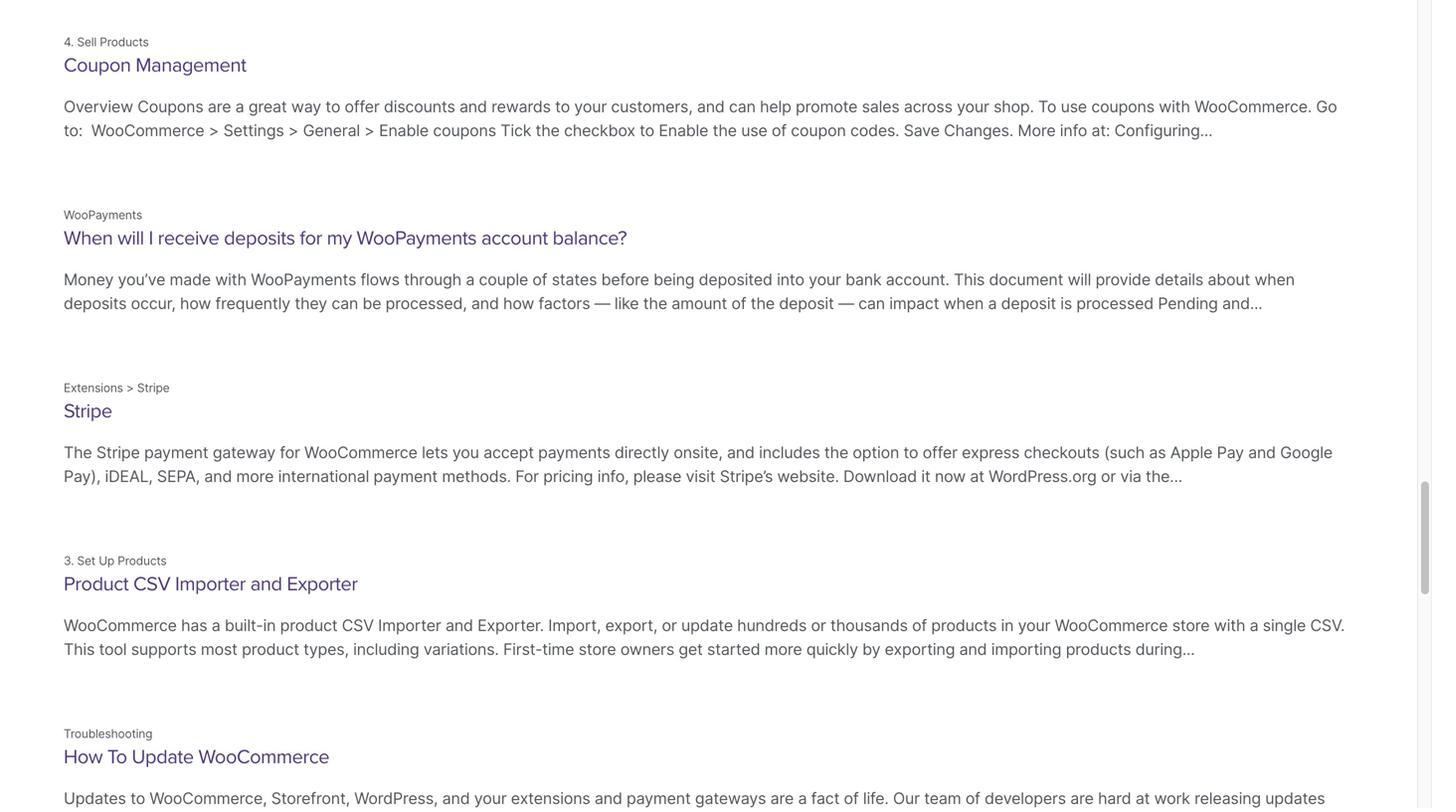 Task type: describe. For each thing, give the bounding box(es) containing it.
more
[[1018, 121, 1056, 140]]

at inside 'the stripe payment gateway for woocommerce lets you accept payments directly onsite, and includes the option to offer express checkouts (such as apple pay and google pay), ideal, sepa, and more international payment methods. for pricing info, please visit stripe's website. download it now at wordpress.org or via the...'
[[970, 467, 984, 486]]

1 how from the left
[[180, 294, 211, 313]]

or inside 'the stripe payment gateway for woocommerce lets you accept payments directly onsite, and includes the option to offer express checkouts (such as apple pay and google pay), ideal, sepa, and more international payment methods. for pricing info, please visit stripe's website. download it now at wordpress.org or via the...'
[[1101, 467, 1116, 486]]

1 enable from the left
[[379, 121, 429, 140]]

and up variations.
[[446, 616, 473, 635]]

about
[[1208, 270, 1250, 289]]

to down 'customers,'
[[640, 121, 654, 140]]

2 — from the left
[[838, 294, 854, 313]]

> down way
[[288, 121, 299, 140]]

before
[[601, 270, 649, 289]]

1 deposit from the left
[[779, 294, 834, 313]]

1 vertical spatial use
[[741, 121, 767, 140]]

your inside woocommerce has a built-in product csv importer and exporter. import, export, or update hundreds or thousands of products in your woocommerce store with a single csv. this tool supports most product types, including variations. first-time store owners get started more quickly by exporting and importing products during...
[[1018, 616, 1050, 635]]

during...
[[1135, 640, 1195, 659]]

types,
[[304, 640, 349, 659]]

0 vertical spatial stripe
[[137, 381, 170, 395]]

troubleshooting how to update woocommerce
[[64, 727, 329, 769]]

international
[[278, 467, 369, 486]]

woocommerce up tool
[[64, 616, 177, 635]]

is
[[1060, 294, 1072, 313]]

exporter
[[287, 572, 358, 596]]

go
[[1316, 97, 1337, 116]]

gateways
[[695, 789, 766, 808]]

of inside the overview coupons are a great way to offer discounts and rewards to your customers, and can help promote sales across your shop. to use coupons with woocommerce. go to:  woocommerce > settings > general > enable coupons tick the checkbox to enable the use of coupon codes. save changes. more info at: configuring...
[[772, 121, 787, 140]]

apple
[[1170, 443, 1213, 462]]

0 vertical spatial woopayments
[[64, 208, 142, 222]]

and inside "updates to woocommerce, storefront, wordpress, and your extensions and payment gateways are a fact of life. our team of developers are hard at work releasing updates"
[[595, 789, 622, 808]]

your up changes.
[[957, 97, 989, 116]]

built-
[[225, 616, 263, 635]]

money
[[64, 270, 114, 289]]

and inside money you've made with woopayments flows through a couple of states before being deposited into your bank account. this document will provide details about when deposits occur, how frequently they can be processed, and how factors — like the amount of the deposit — can impact when a deposit is processed pending and...
[[471, 294, 499, 313]]

across
[[904, 97, 953, 116]]

can inside the overview coupons are a great way to offer discounts and rewards to your customers, and can help promote sales across your shop. to use coupons with woocommerce. go to:  woocommerce > settings > general > enable coupons tick the checkbox to enable the use of coupon codes. save changes. more info at: configuring...
[[729, 97, 756, 116]]

accept
[[483, 443, 534, 462]]

2 horizontal spatial can
[[858, 294, 885, 313]]

a right has
[[212, 616, 220, 635]]

account.
[[886, 270, 949, 289]]

0 horizontal spatial can
[[332, 294, 358, 313]]

1 horizontal spatial are
[[770, 789, 794, 808]]

1 vertical spatial store
[[579, 640, 616, 659]]

a inside the overview coupons are a great way to offer discounts and rewards to your customers, and can help promote sales across your shop. to use coupons with woocommerce. go to:  woocommerce > settings > general > enable coupons tick the checkbox to enable the use of coupon codes. save changes. more info at: configuring...
[[235, 97, 244, 116]]

to inside "updates to woocommerce, storefront, wordpress, and your extensions and payment gateways are a fact of life. our team of developers are hard at work releasing updates"
[[130, 789, 145, 808]]

rewards
[[491, 97, 551, 116]]

shop.
[[994, 97, 1034, 116]]

> left settings
[[209, 121, 219, 140]]

(such
[[1104, 443, 1145, 462]]

for inside 'the stripe payment gateway for woocommerce lets you accept payments directly onsite, and includes the option to offer express checkouts (such as apple pay and google pay), ideal, sepa, and more international payment methods. for pricing info, please visit stripe's website. download it now at wordpress.org or via the...'
[[280, 443, 300, 462]]

coupon
[[64, 53, 131, 77]]

of down deposited
[[731, 294, 746, 313]]

pay),
[[64, 467, 101, 486]]

and left "rewards"
[[459, 97, 487, 116]]

pay
[[1217, 443, 1244, 462]]

1 vertical spatial products
[[1066, 640, 1131, 659]]

being
[[653, 270, 695, 289]]

pricing
[[543, 467, 593, 486]]

product
[[64, 572, 129, 596]]

google
[[1280, 443, 1333, 462]]

like
[[614, 294, 639, 313]]

and right 'customers,'
[[697, 97, 725, 116]]

by
[[862, 640, 880, 659]]

fact
[[811, 789, 840, 808]]

most
[[201, 640, 238, 659]]

update
[[132, 745, 194, 769]]

> inside extensions > stripe stripe
[[126, 381, 134, 395]]

updates
[[64, 789, 126, 808]]

of inside woocommerce has a built-in product csv importer and exporter. import, export, or update hundreds or thousands of products in your woocommerce store with a single csv. this tool supports most product types, including variations. first-time store owners get started more quickly by exporting and importing products during...
[[912, 616, 927, 635]]

csv inside woocommerce has a built-in product csv importer and exporter. import, export, or update hundreds or thousands of products in your woocommerce store with a single csv. this tool supports most product types, including variations. first-time store owners get started more quickly by exporting and importing products during...
[[342, 616, 374, 635]]

money you've made with woopayments flows through a couple of states before being deposited into your bank account. this document will provide details about when deposits occur, how frequently they can be processed, and how factors — like the amount of the deposit — can impact when a deposit is processed pending and...
[[64, 270, 1295, 313]]

woocommerce.
[[1195, 97, 1312, 116]]

configuring...
[[1114, 121, 1213, 140]]

woocommerce has a built-in product csv importer and exporter. import, export, or update hundreds or thousands of products in your woocommerce store with a single csv. this tool supports most product types, including variations. first-time store owners get started more quickly by exporting and importing products during...
[[64, 616, 1345, 659]]

made
[[170, 270, 211, 289]]

the right like
[[643, 294, 667, 313]]

flows
[[360, 270, 400, 289]]

0 vertical spatial payment
[[144, 443, 208, 462]]

1 horizontal spatial or
[[811, 616, 826, 635]]

and up the visit stripe's
[[727, 443, 755, 462]]

couple
[[479, 270, 528, 289]]

a inside "updates to woocommerce, storefront, wordpress, and your extensions and payment gateways are a fact of life. our team of developers are hard at work releasing updates"
[[798, 789, 807, 808]]

including
[[353, 640, 419, 659]]

the inside 'the stripe payment gateway for woocommerce lets you accept payments directly onsite, and includes the option to offer express checkouts (such as apple pay and google pay), ideal, sepa, and more international payment methods. for pricing info, please visit stripe's website. download it now at wordpress.org or via the...'
[[824, 443, 848, 462]]

extensions
[[64, 381, 123, 395]]

2 enable from the left
[[659, 121, 708, 140]]

to:
[[64, 121, 83, 140]]

quickly
[[806, 640, 858, 659]]

download
[[843, 467, 917, 486]]

info
[[1060, 121, 1087, 140]]

customers,
[[611, 97, 693, 116]]

directly
[[615, 443, 669, 462]]

at inside "updates to woocommerce, storefront, wordpress, and your extensions and payment gateways are a fact of life. our team of developers are hard at work releasing updates"
[[1136, 789, 1150, 808]]

be
[[362, 294, 381, 313]]

1 horizontal spatial when
[[1255, 270, 1295, 289]]

thousands
[[830, 616, 908, 635]]

with inside money you've made with woopayments flows through a couple of states before being deposited into your bank account. this document will provide details about when deposits occur, how frequently they can be processed, and how factors — like the amount of the deposit — can impact when a deposit is processed pending and...
[[215, 270, 247, 289]]

the...
[[1146, 467, 1182, 486]]

are inside the overview coupons are a great way to offer discounts and rewards to your customers, and can help promote sales across your shop. to use coupons with woocommerce. go to:  woocommerce > settings > general > enable coupons tick the checkbox to enable the use of coupon codes. save changes. more info at: configuring...
[[208, 97, 231, 116]]

> right general
[[364, 121, 375, 140]]

a left 'single'
[[1250, 616, 1259, 635]]

offer inside the overview coupons are a great way to offer discounts and rewards to your customers, and can help promote sales across your shop. to use coupons with woocommerce. go to:  woocommerce > settings > general > enable coupons tick the checkbox to enable the use of coupon codes. save changes. more info at: configuring...
[[345, 97, 380, 116]]

deposits inside woopayments when will i receive deposits for my woopayments account balance?
[[224, 226, 295, 250]]

and down the gateway
[[204, 467, 232, 486]]

impact
[[889, 294, 939, 313]]

deposited
[[699, 270, 773, 289]]

via
[[1120, 467, 1141, 486]]

to inside 'the stripe payment gateway for woocommerce lets you accept payments directly onsite, and includes the option to offer express checkouts (such as apple pay and google pay), ideal, sepa, and more international payment methods. for pricing info, please visit stripe's website. download it now at wordpress.org or via the...'
[[903, 443, 918, 462]]

at:
[[1092, 121, 1110, 140]]

and inside 3. set up products product csv importer and exporter
[[250, 572, 282, 596]]

1 — from the left
[[594, 294, 610, 313]]

tick
[[500, 121, 531, 140]]

of left "life."
[[844, 789, 859, 808]]

and right "pay"
[[1248, 443, 1276, 462]]

extensions
[[511, 789, 590, 808]]

into
[[777, 270, 804, 289]]

updates
[[1265, 789, 1325, 808]]

amount
[[672, 294, 727, 313]]

website.
[[777, 467, 839, 486]]

for inside woopayments when will i receive deposits for my woopayments account balance?
[[300, 226, 322, 250]]

csv.
[[1310, 616, 1345, 635]]

to right "rewards"
[[555, 97, 570, 116]]

a left couple
[[466, 270, 475, 289]]

a down the document
[[988, 294, 997, 313]]

checkouts
[[1024, 443, 1100, 462]]

woocommerce up during...
[[1055, 616, 1168, 635]]

factors
[[539, 294, 590, 313]]

importer inside 3. set up products product csv importer and exporter
[[175, 572, 246, 596]]

way
[[291, 97, 321, 116]]

discounts
[[384, 97, 455, 116]]

payment inside "updates to woocommerce, storefront, wordpress, and your extensions and payment gateways are a fact of life. our team of developers are hard at work releasing updates"
[[627, 789, 691, 808]]

with inside the overview coupons are a great way to offer discounts and rewards to your customers, and can help promote sales across your shop. to use coupons with woocommerce. go to:  woocommerce > settings > general > enable coupons tick the checkbox to enable the use of coupon codes. save changes. more info at: configuring...
[[1159, 97, 1190, 116]]

it
[[921, 467, 930, 486]]

tool
[[99, 640, 127, 659]]

pending
[[1158, 294, 1218, 313]]



Task type: locate. For each thing, give the bounding box(es) containing it.
1 horizontal spatial at
[[1136, 789, 1150, 808]]

will inside money you've made with woopayments flows through a couple of states before being deposited into your bank account. this document will provide details about when deposits occur, how frequently they can be processed, and how factors — like the amount of the deposit — can impact when a deposit is processed pending and...
[[1068, 270, 1091, 289]]

woocommerce inside troubleshooting how to update woocommerce
[[198, 745, 329, 769]]

are left hard
[[1070, 789, 1094, 808]]

0 horizontal spatial importer
[[175, 572, 246, 596]]

1 horizontal spatial more
[[765, 640, 802, 659]]

or
[[1101, 467, 1116, 486], [662, 616, 677, 635], [811, 616, 826, 635]]

0 horizontal spatial with
[[215, 270, 247, 289]]

1 horizontal spatial in
[[1001, 616, 1014, 635]]

2 horizontal spatial with
[[1214, 616, 1245, 635]]

2 how from the left
[[503, 294, 534, 313]]

deposits up frequently
[[224, 226, 295, 250]]

2 in from the left
[[1001, 616, 1014, 635]]

1 horizontal spatial store
[[1172, 616, 1210, 635]]

life.
[[863, 789, 889, 808]]

to down troubleshooting
[[107, 745, 127, 769]]

the
[[536, 121, 560, 140], [713, 121, 737, 140], [643, 294, 667, 313], [751, 294, 775, 313], [824, 443, 848, 462]]

1 horizontal spatial how
[[503, 294, 534, 313]]

1 vertical spatial importer
[[378, 616, 441, 635]]

or up the quickly
[[811, 616, 826, 635]]

with
[[1159, 97, 1190, 116], [215, 270, 247, 289], [1214, 616, 1245, 635]]

with left 'single'
[[1214, 616, 1245, 635]]

woocommerce up storefront,
[[198, 745, 329, 769]]

1 in from the left
[[263, 616, 276, 635]]

of up the "factors"
[[532, 270, 547, 289]]

1 vertical spatial payment
[[373, 467, 438, 486]]

owners
[[620, 640, 674, 659]]

enable down 'customers,'
[[659, 121, 708, 140]]

time
[[542, 640, 574, 659]]

deposit down into
[[779, 294, 834, 313]]

0 horizontal spatial coupons
[[433, 121, 496, 140]]

stripe right extensions
[[137, 381, 170, 395]]

when up and...
[[1255, 270, 1295, 289]]

you've
[[118, 270, 165, 289]]

0 vertical spatial to
[[1038, 97, 1056, 116]]

sales
[[862, 97, 900, 116]]

1 horizontal spatial can
[[729, 97, 756, 116]]

0 horizontal spatial at
[[970, 467, 984, 486]]

bank
[[845, 270, 882, 289]]

single
[[1263, 616, 1306, 635]]

importer up has
[[175, 572, 246, 596]]

0 vertical spatial for
[[300, 226, 322, 250]]

importer
[[175, 572, 246, 596], [378, 616, 441, 635]]

can left help on the right of the page
[[729, 97, 756, 116]]

0 vertical spatial use
[[1061, 97, 1087, 116]]

are up settings
[[208, 97, 231, 116]]

changes.
[[944, 121, 1013, 140]]

the left coupon
[[713, 121, 737, 140]]

1 vertical spatial stripe
[[64, 399, 112, 423]]

with up frequently
[[215, 270, 247, 289]]

this right account.
[[954, 270, 985, 289]]

variations.
[[424, 640, 499, 659]]

at
[[970, 467, 984, 486], [1136, 789, 1150, 808]]

0 horizontal spatial deposit
[[779, 294, 834, 313]]

offer up the now on the right of the page
[[923, 443, 958, 462]]

0 horizontal spatial offer
[[345, 97, 380, 116]]

0 horizontal spatial how
[[180, 294, 211, 313]]

importer inside woocommerce has a built-in product csv importer and exporter. import, export, or update hundreds or thousands of products in your woocommerce store with a single csv. this tool supports most product types, including variations. first-time store owners get started more quickly by exporting and importing products during...
[[378, 616, 441, 635]]

2 vertical spatial payment
[[627, 789, 691, 808]]

0 horizontal spatial are
[[208, 97, 231, 116]]

now
[[935, 467, 966, 486]]

team
[[924, 789, 961, 808]]

with inside woocommerce has a built-in product csv importer and exporter. import, export, or update hundreds or thousands of products in your woocommerce store with a single csv. this tool supports most product types, including variations. first-time store owners get started more quickly by exporting and importing products during...
[[1214, 616, 1245, 635]]

woopayments up through
[[357, 226, 477, 250]]

for
[[300, 226, 322, 250], [280, 443, 300, 462]]

to up general
[[325, 97, 340, 116]]

use
[[1061, 97, 1087, 116], [741, 121, 767, 140]]

0 horizontal spatial more
[[236, 467, 274, 486]]

more inside woocommerce has a built-in product csv importer and exporter. import, export, or update hundreds or thousands of products in your woocommerce store with a single csv. this tool supports most product types, including variations. first-time store owners get started more quickly by exporting and importing products during...
[[765, 640, 802, 659]]

0 horizontal spatial when
[[944, 294, 984, 313]]

1 vertical spatial woopayments
[[357, 226, 477, 250]]

0 vertical spatial at
[[970, 467, 984, 486]]

a left fact
[[798, 789, 807, 808]]

0 vertical spatial deposits
[[224, 226, 295, 250]]

use up info
[[1061, 97, 1087, 116]]

offer inside 'the stripe payment gateway for woocommerce lets you accept payments directly onsite, and includes the option to offer express checkouts (such as apple pay and google pay), ideal, sepa, and more international payment methods. for pricing info, please visit stripe's website. download it now at wordpress.org or via the...'
[[923, 443, 958, 462]]

more down hundreds
[[765, 640, 802, 659]]

deposit down the document
[[1001, 294, 1056, 313]]

started
[[707, 640, 760, 659]]

products up exporting
[[931, 616, 997, 635]]

1 horizontal spatial products
[[1066, 640, 1131, 659]]

0 horizontal spatial enable
[[379, 121, 429, 140]]

ideal,
[[105, 467, 153, 486]]

0 vertical spatial will
[[117, 226, 144, 250]]

will
[[117, 226, 144, 250], [1068, 270, 1091, 289]]

the
[[64, 443, 92, 462]]

0 horizontal spatial this
[[64, 640, 95, 659]]

1 horizontal spatial will
[[1068, 270, 1091, 289]]

woopayments up they
[[251, 270, 356, 289]]

more inside 'the stripe payment gateway for woocommerce lets you accept payments directly onsite, and includes the option to offer express checkouts (such as apple pay and google pay), ideal, sepa, and more international payment methods. for pricing info, please visit stripe's website. download it now at wordpress.org or via the...'
[[236, 467, 274, 486]]

stripe inside 'the stripe payment gateway for woocommerce lets you accept payments directly onsite, and includes the option to offer express checkouts (such as apple pay and google pay), ideal, sepa, and more international payment methods. for pricing info, please visit stripe's website. download it now at wordpress.org or via the...'
[[96, 443, 140, 462]]

0 vertical spatial csv
[[133, 572, 170, 596]]

1 vertical spatial with
[[215, 270, 247, 289]]

products right up
[[118, 554, 167, 568]]

checkbox
[[564, 121, 635, 140]]

0 horizontal spatial store
[[579, 640, 616, 659]]

troubleshooting
[[64, 727, 152, 741]]

deposits inside money you've made with woopayments flows through a couple of states before being deposited into your bank account. this document will provide details about when deposits occur, how frequently they can be processed, and how factors — like the amount of the deposit — can impact when a deposit is processed pending and...
[[64, 294, 127, 313]]

0 horizontal spatial use
[[741, 121, 767, 140]]

1 vertical spatial will
[[1068, 270, 1091, 289]]

and down couple
[[471, 294, 499, 313]]

2 horizontal spatial payment
[[627, 789, 691, 808]]

up
[[99, 554, 114, 568]]

1 horizontal spatial importer
[[378, 616, 441, 635]]

supports
[[131, 640, 196, 659]]

exporter.
[[477, 616, 544, 635]]

methods.
[[442, 467, 511, 486]]

how down made
[[180, 294, 211, 313]]

1 horizontal spatial coupons
[[1091, 97, 1155, 116]]

0 horizontal spatial or
[[662, 616, 677, 635]]

your up importing
[[1018, 616, 1050, 635]]

to up the more
[[1038, 97, 1056, 116]]

1 vertical spatial csv
[[342, 616, 374, 635]]

offer
[[345, 97, 380, 116], [923, 443, 958, 462]]

1 vertical spatial more
[[765, 640, 802, 659]]

0 vertical spatial when
[[1255, 270, 1295, 289]]

0 horizontal spatial csv
[[133, 572, 170, 596]]

stripe down extensions
[[64, 399, 112, 423]]

2 vertical spatial with
[[1214, 616, 1245, 635]]

coupons down discounts
[[433, 121, 496, 140]]

0 horizontal spatial —
[[594, 294, 610, 313]]

to right option
[[903, 443, 918, 462]]

2 vertical spatial woopayments
[[251, 270, 356, 289]]

please
[[633, 467, 681, 486]]

sell
[[77, 35, 97, 49]]

for up international
[[280, 443, 300, 462]]

when right impact
[[944, 294, 984, 313]]

1 horizontal spatial deposits
[[224, 226, 295, 250]]

2 horizontal spatial or
[[1101, 467, 1116, 486]]

0 vertical spatial store
[[1172, 616, 1210, 635]]

visit stripe's
[[686, 467, 773, 486]]

1 horizontal spatial this
[[954, 270, 985, 289]]

1 horizontal spatial —
[[838, 294, 854, 313]]

product
[[280, 616, 338, 635], [242, 640, 299, 659]]

of right team
[[965, 789, 980, 808]]

csv up the 'including'
[[342, 616, 374, 635]]

sepa,
[[157, 467, 200, 486]]

payment left "gateways"
[[627, 789, 691, 808]]

or left via
[[1101, 467, 1116, 486]]

woocommerce,
[[149, 789, 267, 808]]

payment up 'sepa,'
[[144, 443, 208, 462]]

0 horizontal spatial deposits
[[64, 294, 127, 313]]

your right into
[[809, 270, 841, 289]]

express
[[962, 443, 1020, 462]]

account
[[481, 226, 548, 250]]

csv inside 3. set up products product csv importer and exporter
[[133, 572, 170, 596]]

1 horizontal spatial deposit
[[1001, 294, 1056, 313]]

payment down lets
[[373, 467, 438, 486]]

onsite,
[[674, 443, 723, 462]]

woocommerce up international
[[304, 443, 418, 462]]

when
[[1255, 270, 1295, 289], [944, 294, 984, 313]]

1 vertical spatial for
[[280, 443, 300, 462]]

store up during...
[[1172, 616, 1210, 635]]

the down deposited
[[751, 294, 775, 313]]

overview
[[64, 97, 133, 116]]

deposits down money
[[64, 294, 127, 313]]

great
[[248, 97, 287, 116]]

1 horizontal spatial payment
[[373, 467, 438, 486]]

get
[[679, 640, 703, 659]]

woopayments inside money you've made with woopayments flows through a couple of states before being deposited into your bank account. this document will provide details about when deposits occur, how frequently they can be processed, and how factors — like the amount of the deposit — can impact when a deposit is processed pending and...
[[251, 270, 356, 289]]

0 horizontal spatial in
[[263, 616, 276, 635]]

enable
[[379, 121, 429, 140], [659, 121, 708, 140]]

1 vertical spatial product
[[242, 640, 299, 659]]

enable down discounts
[[379, 121, 429, 140]]

products inside 4. sell products coupon management
[[100, 35, 149, 49]]

developers
[[985, 789, 1066, 808]]

0 vertical spatial importer
[[175, 572, 246, 596]]

0 vertical spatial with
[[1159, 97, 1190, 116]]

and up built-
[[250, 572, 282, 596]]

0 vertical spatial offer
[[345, 97, 380, 116]]

at right hard
[[1136, 789, 1150, 808]]

more down the gateway
[[236, 467, 274, 486]]

woopayments
[[64, 208, 142, 222], [357, 226, 477, 250], [251, 270, 356, 289]]

when
[[64, 226, 113, 250]]

stripe up ideal,
[[96, 443, 140, 462]]

0 vertical spatial this
[[954, 270, 985, 289]]

1 vertical spatial at
[[1136, 789, 1150, 808]]

product down built-
[[242, 640, 299, 659]]

this inside money you've made with woopayments flows through a couple of states before being deposited into your bank account. this document will provide details about when deposits occur, how frequently they can be processed, and how factors — like the amount of the deposit — can impact when a deposit is processed pending and...
[[954, 270, 985, 289]]

1 vertical spatial deposits
[[64, 294, 127, 313]]

this left tool
[[64, 640, 95, 659]]

extensions > stripe stripe
[[64, 381, 170, 423]]

2 vertical spatial stripe
[[96, 443, 140, 462]]

1 horizontal spatial offer
[[923, 443, 958, 462]]

0 horizontal spatial products
[[931, 616, 997, 635]]

your left 'extensions'
[[474, 789, 507, 808]]

a up settings
[[235, 97, 244, 116]]

help
[[760, 97, 791, 116]]

1 horizontal spatial with
[[1159, 97, 1190, 116]]

4.
[[64, 35, 74, 49]]

0 vertical spatial coupons
[[1091, 97, 1155, 116]]

will left i
[[117, 226, 144, 250]]

exporting
[[885, 640, 955, 659]]

or up owners
[[662, 616, 677, 635]]

and right 'extensions'
[[595, 789, 622, 808]]

option
[[853, 443, 899, 462]]

0 horizontal spatial will
[[117, 226, 144, 250]]

promote
[[796, 97, 858, 116]]

3. set up products product csv importer and exporter
[[64, 554, 358, 596]]

1 vertical spatial when
[[944, 294, 984, 313]]

your up checkbox
[[574, 97, 607, 116]]

your
[[574, 97, 607, 116], [957, 97, 989, 116], [809, 270, 841, 289], [1018, 616, 1050, 635], [474, 789, 507, 808]]

and...
[[1222, 294, 1263, 313]]

details
[[1155, 270, 1203, 289]]

your inside money you've made with woopayments flows through a couple of states before being deposited into your bank account. this document will provide details about when deposits occur, how frequently they can be processed, and how factors — like the amount of the deposit — can impact when a deposit is processed pending and...
[[809, 270, 841, 289]]

importer up the 'including'
[[378, 616, 441, 635]]

for left my
[[300, 226, 322, 250]]

1 vertical spatial offer
[[923, 443, 958, 462]]

can down bank
[[858, 294, 885, 313]]

— left like
[[594, 294, 610, 313]]

i
[[149, 226, 153, 250]]

0 horizontal spatial payment
[[144, 443, 208, 462]]

releasing
[[1195, 789, 1261, 808]]

hard
[[1098, 789, 1131, 808]]

woocommerce inside 'the stripe payment gateway for woocommerce lets you accept payments directly onsite, and includes the option to offer express checkouts (such as apple pay and google pay), ideal, sepa, and more international payment methods. for pricing info, please visit stripe's website. download it now at wordpress.org or via the...'
[[304, 443, 418, 462]]

0 vertical spatial products
[[100, 35, 149, 49]]

store down import,
[[579, 640, 616, 659]]

products left during...
[[1066, 640, 1131, 659]]

a
[[235, 97, 244, 116], [466, 270, 475, 289], [988, 294, 997, 313], [212, 616, 220, 635], [1250, 616, 1259, 635], [798, 789, 807, 808]]

in up importing
[[1001, 616, 1014, 635]]

through
[[404, 270, 461, 289]]

coupons
[[1091, 97, 1155, 116], [433, 121, 496, 140]]

0 vertical spatial product
[[280, 616, 338, 635]]

products inside 3. set up products product csv importer and exporter
[[118, 554, 167, 568]]

1 horizontal spatial enable
[[659, 121, 708, 140]]

my
[[327, 226, 352, 250]]

3.
[[64, 554, 74, 568]]

coupons up at:
[[1091, 97, 1155, 116]]

this inside woocommerce has a built-in product csv importer and exporter. import, export, or update hundreds or thousands of products in your woocommerce store with a single csv. this tool supports most product types, including variations. first-time store owners get started more quickly by exporting and importing products during...
[[64, 640, 95, 659]]

0 vertical spatial more
[[236, 467, 274, 486]]

— down bank
[[838, 294, 854, 313]]

how
[[64, 745, 103, 769]]

the up website.
[[824, 443, 848, 462]]

2 deposit from the left
[[1001, 294, 1056, 313]]

2 horizontal spatial are
[[1070, 789, 1094, 808]]

frequently
[[215, 294, 290, 313]]

document
[[989, 270, 1063, 289]]

wordpress.org
[[989, 467, 1097, 486]]

to inside the overview coupons are a great way to offer discounts and rewards to your customers, and can help promote sales across your shop. to use coupons with woocommerce. go to:  woocommerce > settings > general > enable coupons tick the checkbox to enable the use of coupon codes. save changes. more info at: configuring...
[[1038, 97, 1056, 116]]

your inside "updates to woocommerce, storefront, wordpress, and your extensions and payment gateways are a fact of life. our team of developers are hard at work releasing updates"
[[474, 789, 507, 808]]

1 horizontal spatial use
[[1061, 97, 1087, 116]]

of up exporting
[[912, 616, 927, 635]]

to right updates
[[130, 789, 145, 808]]

will up is
[[1068, 270, 1091, 289]]

0 horizontal spatial to
[[107, 745, 127, 769]]

1 vertical spatial to
[[107, 745, 127, 769]]

1 horizontal spatial csv
[[342, 616, 374, 635]]

product up "types,"
[[280, 616, 338, 635]]

and left importing
[[959, 640, 987, 659]]

general
[[303, 121, 360, 140]]

to inside troubleshooting how to update woocommerce
[[107, 745, 127, 769]]

offer up general
[[345, 97, 380, 116]]

wordpress, and
[[354, 789, 470, 808]]

payment
[[144, 443, 208, 462], [373, 467, 438, 486], [627, 789, 691, 808]]

and
[[459, 97, 487, 116], [697, 97, 725, 116], [471, 294, 499, 313], [727, 443, 755, 462], [1248, 443, 1276, 462], [204, 467, 232, 486], [250, 572, 282, 596], [446, 616, 473, 635], [959, 640, 987, 659], [595, 789, 622, 808]]

occur,
[[131, 294, 176, 313]]

1 vertical spatial coupons
[[433, 121, 496, 140]]

1 horizontal spatial to
[[1038, 97, 1056, 116]]

storefront,
[[271, 789, 350, 808]]

products up coupon on the top
[[100, 35, 149, 49]]

import,
[[548, 616, 601, 635]]

codes.
[[850, 121, 899, 140]]

1 vertical spatial products
[[118, 554, 167, 568]]

will inside woopayments when will i receive deposits for my woopayments account balance?
[[117, 226, 144, 250]]

the right tick
[[536, 121, 560, 140]]

coupons
[[137, 97, 203, 116]]

1 vertical spatial this
[[64, 640, 95, 659]]

stripe
[[137, 381, 170, 395], [64, 399, 112, 423], [96, 443, 140, 462]]

csv right product
[[133, 572, 170, 596]]

provide
[[1096, 270, 1151, 289]]

can left be
[[332, 294, 358, 313]]

0 vertical spatial products
[[931, 616, 997, 635]]



Task type: vqa. For each thing, say whether or not it's contained in the screenshot.
Spotlight
no



